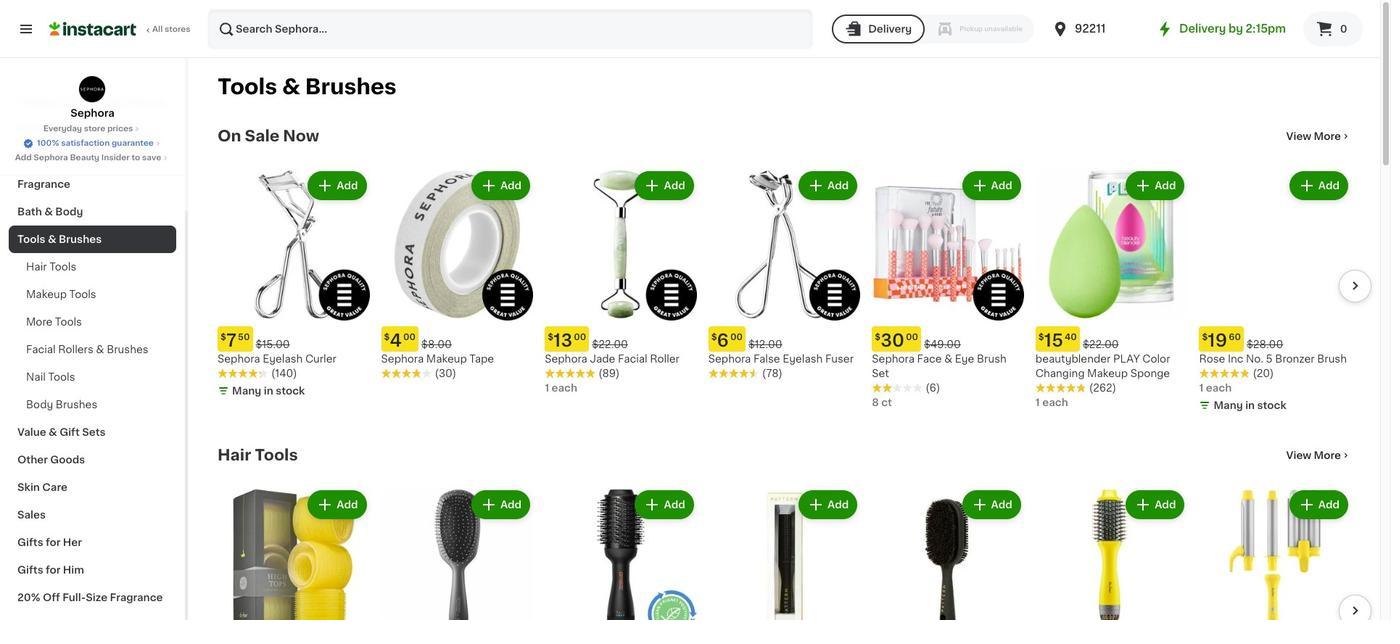 Task type: vqa. For each thing, say whether or not it's contained in the screenshot.
Brushes
yes



Task type: describe. For each thing, give the bounding box(es) containing it.
gifts for him link
[[9, 556, 176, 584]]

$ for 6
[[711, 333, 717, 341]]

$ 4 00
[[384, 332, 416, 349]]

view for hair tools
[[1286, 450, 1311, 461]]

1 vertical spatial hair tools
[[218, 448, 298, 463]]

changing
[[1036, 368, 1085, 378]]

add inside add sephora beauty insider to save link
[[15, 154, 32, 162]]

satisfaction
[[61, 139, 110, 147]]

sponge
[[1131, 368, 1170, 378]]

to
[[132, 154, 140, 162]]

product group containing 19
[[1199, 168, 1351, 415]]

13
[[553, 332, 572, 349]]

jade
[[590, 354, 615, 364]]

on sale now link
[[218, 128, 319, 145]]

lists link
[[9, 36, 176, 65]]

makeup tools link
[[9, 281, 176, 308]]

50
[[238, 333, 250, 341]]

100% satisfaction guarantee
[[37, 139, 154, 147]]

guarantee
[[112, 139, 154, 147]]

stores
[[165, 25, 191, 33]]

makeup up 100% at the left
[[17, 124, 59, 134]]

$15.40 original price: $22.00 element
[[1036, 326, 1188, 351]]

inc
[[1228, 354, 1244, 364]]

$8.00
[[421, 339, 452, 349]]

ready
[[91, 96, 125, 107]]

beautyblender
[[1036, 354, 1111, 364]]

fuser
[[825, 354, 854, 364]]

view for on sale now
[[1286, 131, 1311, 141]]

Search field
[[209, 10, 812, 48]]

& right rollers
[[96, 345, 104, 355]]

sephora inside $ 13 00 $22.00 sephora jade facial roller
[[545, 354, 587, 364]]

$ 15 40
[[1039, 332, 1077, 349]]

0 vertical spatial beauty
[[127, 96, 165, 107]]

face
[[917, 354, 942, 364]]

& right bath
[[44, 207, 53, 217]]

0 vertical spatial many in stock
[[232, 386, 305, 396]]

gifts for gifts for him
[[17, 565, 43, 575]]

sephora down holiday party ready beauty
[[71, 108, 114, 118]]

brushes inside "link"
[[59, 234, 102, 244]]

more for hair tools
[[1314, 450, 1341, 461]]

20% off full-size fragrance
[[17, 593, 163, 603]]

$15.00
[[256, 339, 290, 349]]

other
[[17, 455, 48, 465]]

100%
[[37, 139, 59, 147]]

makeup tools
[[26, 289, 96, 300]]

1 horizontal spatial many in stock
[[1214, 400, 1287, 410]]

brush inside sephora face & eye brush set
[[977, 354, 1007, 364]]

gifts for gifts for her
[[17, 537, 43, 548]]

$28.00
[[1247, 339, 1283, 349]]

tape
[[470, 354, 494, 364]]

00 for 4
[[403, 333, 416, 341]]

gifts for her
[[17, 537, 82, 548]]

5
[[1266, 354, 1273, 364]]

7
[[226, 332, 237, 349]]

sephora inside sephora face & eye brush set
[[872, 354, 915, 364]]

rollers
[[58, 345, 93, 355]]

each for 15
[[1042, 397, 1068, 407]]

bath & body link
[[9, 198, 176, 226]]

curler
[[305, 354, 336, 364]]

0 button
[[1303, 12, 1363, 46]]

holiday party ready beauty
[[17, 96, 165, 107]]

$12.00
[[748, 339, 782, 349]]

tools & brushes link
[[9, 226, 176, 253]]

(30)
[[435, 368, 456, 378]]

$13.00 original price: $22.00 element
[[545, 326, 697, 351]]

sephora down $ 6 00 on the bottom
[[708, 354, 751, 364]]

makeup inside beautyblender play color changing makeup sponge
[[1087, 368, 1128, 378]]

gift
[[60, 427, 80, 437]]

delivery for delivery by 2:15pm
[[1179, 23, 1226, 34]]

set
[[872, 368, 889, 378]]

all stores
[[152, 25, 191, 33]]

$ 19 60
[[1202, 332, 1241, 349]]

bronzer
[[1275, 354, 1315, 364]]

1 vertical spatial stock
[[1257, 400, 1287, 410]]

goods
[[50, 455, 85, 465]]

makeup link
[[9, 115, 176, 143]]

hair tools link for view more link for hair tools
[[218, 447, 298, 464]]

lists
[[41, 45, 66, 55]]

gifts for him
[[17, 565, 84, 575]]

nail tools
[[26, 372, 75, 382]]

holiday party ready beauty link
[[9, 88, 176, 115]]

hair for hair tools link corresponding to makeup tools link at left
[[26, 262, 47, 272]]

$ for 19
[[1202, 333, 1208, 341]]

delivery button
[[832, 15, 925, 44]]

facial inside $ 13 00 $22.00 sephora jade facial roller
[[618, 354, 647, 364]]

$4.00 original price: $8.00 element
[[381, 326, 533, 351]]

sephora link
[[71, 75, 114, 120]]

off
[[43, 593, 60, 603]]

6
[[717, 332, 729, 349]]

$7.50 original price: $15.00 element
[[218, 326, 370, 351]]

more tools link
[[9, 308, 176, 336]]

(6)
[[926, 383, 940, 393]]

false
[[754, 354, 780, 364]]

everyday store prices link
[[43, 123, 142, 135]]

1 horizontal spatial many
[[1214, 400, 1243, 410]]

(78)
[[762, 368, 783, 378]]

nail
[[26, 372, 46, 382]]

40
[[1065, 333, 1077, 341]]

(89)
[[598, 368, 620, 378]]

20%
[[17, 593, 40, 603]]

more for on sale now
[[1314, 131, 1341, 141]]

1 for 13
[[545, 383, 549, 393]]

$30.00 original price: $49.00 element
[[872, 326, 1024, 351]]

beautyblender play color changing makeup sponge
[[1036, 354, 1170, 378]]

00 for 30
[[906, 333, 918, 341]]

1 each for 15
[[1036, 397, 1068, 407]]

eyelash inside '$ 7 50 $15.00 sephora eyelash curler'
[[263, 354, 303, 364]]

brushes up gift
[[56, 400, 97, 410]]

(262)
[[1089, 383, 1116, 393]]

now
[[283, 128, 319, 144]]



Task type: locate. For each thing, give the bounding box(es) containing it.
00 right the 13
[[574, 333, 586, 341]]

0 vertical spatial fragrance
[[17, 179, 70, 189]]

1 vertical spatial tools & brushes
[[17, 234, 102, 244]]

1 vertical spatial for
[[46, 565, 61, 575]]

holiday
[[17, 96, 58, 107]]

add sephora beauty insider to save link
[[15, 152, 170, 164]]

care inside hair care link
[[41, 152, 67, 162]]

sales
[[17, 510, 46, 520]]

$ inside $ 19 60
[[1202, 333, 1208, 341]]

1 horizontal spatial hair tools link
[[218, 447, 298, 464]]

view more
[[1286, 131, 1341, 141], [1286, 450, 1341, 461]]

delivery for delivery
[[868, 24, 912, 34]]

1 horizontal spatial $22.00
[[1083, 339, 1119, 349]]

0 horizontal spatial eyelash
[[263, 354, 303, 364]]

1 horizontal spatial body
[[55, 207, 83, 217]]

2 $ from the left
[[548, 333, 553, 341]]

on
[[218, 128, 241, 144]]

00
[[574, 333, 586, 341], [906, 333, 918, 341], [403, 333, 416, 341], [730, 333, 743, 341]]

view more for hair tools
[[1286, 450, 1341, 461]]

1 vertical spatial view more
[[1286, 450, 1341, 461]]

00 for 13
[[574, 333, 586, 341]]

$6.00 original price: $12.00 element
[[708, 326, 860, 351]]

item carousel region containing add
[[197, 482, 1372, 620]]

$ inside $ 6 00
[[711, 333, 717, 341]]

1 vertical spatial item carousel region
[[197, 482, 1372, 620]]

0 vertical spatial tools & brushes
[[218, 76, 397, 97]]

facial rollers & brushes
[[26, 345, 148, 355]]

1 vertical spatial fragrance
[[110, 593, 163, 603]]

fragrance right size
[[110, 593, 163, 603]]

0 horizontal spatial facial
[[26, 345, 56, 355]]

$ inside $ 15 40
[[1039, 333, 1044, 341]]

all
[[152, 25, 163, 33]]

1 for from the top
[[46, 537, 61, 548]]

delivery inside 'button'
[[868, 24, 912, 34]]

1 vertical spatial many
[[1214, 400, 1243, 410]]

$19.60 original price: $28.00 element
[[1199, 326, 1351, 351]]

1 horizontal spatial hair tools
[[218, 448, 298, 463]]

instacart logo image
[[49, 20, 136, 38]]

product group containing 13
[[545, 168, 697, 395]]

0 vertical spatial item carousel region
[[218, 162, 1372, 424]]

$22.00 up beautyblender play color changing makeup sponge
[[1083, 339, 1119, 349]]

eye
[[955, 354, 974, 364]]

2 vertical spatial more
[[1314, 450, 1341, 461]]

item carousel region for on sale now
[[218, 162, 1372, 424]]

$ for 4
[[384, 333, 390, 341]]

body down nail
[[26, 400, 53, 410]]

0 horizontal spatial stock
[[276, 386, 305, 396]]

gifts
[[17, 537, 43, 548], [17, 565, 43, 575]]

$ for 13
[[548, 333, 553, 341]]

1 gifts from the top
[[17, 537, 43, 548]]

1 each for 13
[[545, 383, 577, 393]]

(140)
[[271, 368, 297, 378]]

00 inside $ 6 00
[[730, 333, 743, 341]]

brushes up nail tools link
[[107, 345, 148, 355]]

facial
[[26, 345, 56, 355], [618, 354, 647, 364]]

2 view from the top
[[1286, 450, 1311, 461]]

$ for 15
[[1039, 333, 1044, 341]]

facial inside facial rollers & brushes link
[[26, 345, 56, 355]]

2 horizontal spatial each
[[1206, 383, 1232, 393]]

0 vertical spatial stock
[[276, 386, 305, 396]]

2 eyelash from the left
[[783, 354, 823, 364]]

makeup up (262)
[[1087, 368, 1128, 378]]

1 each
[[545, 383, 577, 393], [1199, 383, 1232, 393], [1036, 397, 1068, 407]]

0 vertical spatial hair
[[17, 152, 39, 162]]

1 vertical spatial view more link
[[1286, 448, 1351, 463]]

None search field
[[207, 9, 813, 49]]

100% satisfaction guarantee button
[[23, 135, 162, 149]]

2 horizontal spatial 1
[[1199, 383, 1204, 393]]

many in stock down (140)
[[232, 386, 305, 396]]

$ for 30
[[875, 333, 881, 341]]

add button
[[309, 173, 365, 199], [473, 173, 529, 199], [636, 173, 692, 199], [800, 173, 856, 199], [964, 173, 1020, 199], [1127, 173, 1183, 199], [1291, 173, 1347, 199], [309, 492, 365, 518], [473, 492, 529, 518], [636, 492, 692, 518], [800, 492, 856, 518], [964, 492, 1020, 518], [1127, 492, 1183, 518], [1291, 492, 1347, 518]]

0 vertical spatial care
[[41, 152, 67, 162]]

0 horizontal spatial in
[[264, 386, 273, 396]]

0 vertical spatial view more link
[[1286, 129, 1351, 144]]

by
[[1229, 23, 1243, 34]]

for
[[46, 537, 61, 548], [46, 565, 61, 575]]

1 vertical spatial beauty
[[70, 154, 100, 162]]

1 vertical spatial more
[[26, 317, 52, 327]]

product group containing 15
[[1036, 168, 1188, 409]]

1 for 19
[[1199, 383, 1204, 393]]

hair tools link for makeup tools link at left
[[9, 253, 176, 281]]

1 horizontal spatial stock
[[1257, 400, 1287, 410]]

1 vertical spatial view
[[1286, 450, 1311, 461]]

stock down (140)
[[276, 386, 305, 396]]

2 horizontal spatial 1 each
[[1199, 383, 1232, 393]]

1 horizontal spatial delivery
[[1179, 23, 1226, 34]]

0 vertical spatial view
[[1286, 131, 1311, 141]]

each for 19
[[1206, 383, 1232, 393]]

1 for 15
[[1036, 397, 1040, 407]]

for left her
[[46, 537, 61, 548]]

nail tools link
[[9, 363, 176, 391]]

delivery
[[1179, 23, 1226, 34], [868, 24, 912, 34]]

0 horizontal spatial fragrance
[[17, 179, 70, 189]]

value & gift sets link
[[9, 419, 176, 446]]

8 ct
[[872, 397, 892, 407]]

92211
[[1075, 23, 1106, 34]]

full-
[[62, 593, 86, 603]]

product group
[[218, 168, 370, 401], [381, 168, 533, 380], [545, 168, 697, 395], [708, 168, 860, 380], [872, 168, 1024, 409], [1036, 168, 1188, 409], [1199, 168, 1351, 415], [218, 487, 370, 620], [381, 487, 533, 620], [545, 487, 697, 620], [708, 487, 860, 620], [872, 487, 1024, 620], [1036, 487, 1188, 620], [1199, 487, 1351, 620]]

everyday
[[43, 125, 82, 133]]

1 horizontal spatial beauty
[[127, 96, 165, 107]]

1 vertical spatial body
[[26, 400, 53, 410]]

$ inside '$ 7 50 $15.00 sephora eyelash curler'
[[220, 333, 226, 341]]

for for him
[[46, 565, 61, 575]]

no.
[[1246, 354, 1263, 364]]

sephora logo image
[[79, 75, 106, 103]]

many down '$ 7 50 $15.00 sephora eyelash curler'
[[232, 386, 261, 396]]

sephora down 7
[[218, 354, 260, 364]]

in down (140)
[[264, 386, 273, 396]]

tools & brushes down bath & body
[[17, 234, 102, 244]]

1 vertical spatial gifts
[[17, 565, 43, 575]]

1 brush from the left
[[977, 354, 1007, 364]]

facial up nail
[[26, 345, 56, 355]]

1 vertical spatial care
[[42, 482, 67, 492]]

00 right 4
[[403, 333, 416, 341]]

1 view from the top
[[1286, 131, 1311, 141]]

care down 100% at the left
[[41, 152, 67, 162]]

brush right bronzer
[[1317, 354, 1347, 364]]

& up now
[[282, 76, 300, 97]]

$ for 7
[[220, 333, 226, 341]]

beauty down "satisfaction"
[[70, 154, 100, 162]]

body brushes
[[26, 400, 97, 410]]

each down the 13
[[552, 383, 577, 393]]

view more link for hair tools
[[1286, 448, 1351, 463]]

00 for 6
[[730, 333, 743, 341]]

$ inside $ 13 00 $22.00 sephora jade facial roller
[[548, 333, 553, 341]]

0 vertical spatial many
[[232, 386, 261, 396]]

0 horizontal spatial tools & brushes
[[17, 234, 102, 244]]

each down rose
[[1206, 383, 1232, 393]]

in down (20) on the bottom
[[1245, 400, 1255, 410]]

1 each down changing
[[1036, 397, 1068, 407]]

product group containing 30
[[872, 168, 1024, 409]]

skin
[[17, 482, 40, 492]]

2 view more from the top
[[1286, 450, 1341, 461]]

1 each down rose
[[1199, 383, 1232, 393]]

rose
[[1199, 354, 1225, 364]]

sales link
[[9, 501, 176, 529]]

sephora false eyelash fuser
[[708, 354, 854, 364]]

0 horizontal spatial brush
[[977, 354, 1007, 364]]

add sephora beauty insider to save
[[15, 154, 161, 162]]

20% off full-size fragrance link
[[9, 584, 176, 611]]

facial down $13.00 original price: $22.00 element
[[618, 354, 647, 364]]

1 vertical spatial many in stock
[[1214, 400, 1287, 410]]

0 vertical spatial hair tools link
[[9, 253, 176, 281]]

body up tools & brushes "link"
[[55, 207, 83, 217]]

1 each down the 13
[[545, 383, 577, 393]]

& left gift
[[49, 427, 57, 437]]

0 horizontal spatial many in stock
[[232, 386, 305, 396]]

makeup
[[17, 124, 59, 134], [26, 289, 67, 300], [426, 354, 467, 364], [1087, 368, 1128, 378]]

6 $ from the left
[[1039, 333, 1044, 341]]

product group containing 7
[[218, 168, 370, 401]]

sephora down the 13
[[545, 354, 587, 364]]

delivery by 2:15pm link
[[1156, 20, 1286, 38]]

1 horizontal spatial in
[[1245, 400, 1255, 410]]

more
[[1314, 131, 1341, 141], [26, 317, 52, 327], [1314, 450, 1341, 461]]

1 vertical spatial in
[[1245, 400, 1255, 410]]

& down $49.00
[[944, 354, 953, 364]]

sale
[[245, 128, 280, 144]]

$
[[220, 333, 226, 341], [548, 333, 553, 341], [875, 333, 881, 341], [384, 333, 390, 341], [711, 333, 717, 341], [1039, 333, 1044, 341], [1202, 333, 1208, 341]]

on sale now
[[218, 128, 319, 144]]

brush right eye
[[977, 354, 1007, 364]]

ct
[[881, 397, 892, 407]]

5 $ from the left
[[711, 333, 717, 341]]

0 vertical spatial body
[[55, 207, 83, 217]]

item carousel region containing 7
[[218, 162, 1372, 424]]

3 $ from the left
[[875, 333, 881, 341]]

brushes up now
[[305, 76, 397, 97]]

1 vertical spatial hair
[[26, 262, 47, 272]]

many in stock down (20) on the bottom
[[1214, 400, 1287, 410]]

each down changing
[[1042, 397, 1068, 407]]

many down inc at the right
[[1214, 400, 1243, 410]]

15
[[1044, 332, 1063, 349]]

view
[[1286, 131, 1311, 141], [1286, 450, 1311, 461]]

1
[[545, 383, 549, 393], [1199, 383, 1204, 393], [1036, 397, 1040, 407]]

2 gifts from the top
[[17, 565, 43, 575]]

1 $22.00 from the left
[[592, 339, 628, 349]]

product group containing 4
[[381, 168, 533, 380]]

roller
[[650, 354, 680, 364]]

beauty up prices at left
[[127, 96, 165, 107]]

0 horizontal spatial beauty
[[70, 154, 100, 162]]

1 each for 19
[[1199, 383, 1232, 393]]

30
[[881, 332, 904, 349]]

0 vertical spatial more
[[1314, 131, 1341, 141]]

tools inside "link"
[[17, 234, 45, 244]]

care right skin
[[42, 482, 67, 492]]

0 vertical spatial gifts
[[17, 537, 43, 548]]

eyelash down $6.00 original price: $12.00 element
[[783, 354, 823, 364]]

0 horizontal spatial hair tools
[[26, 262, 76, 272]]

hair for hair care link
[[17, 152, 39, 162]]

tools
[[218, 76, 277, 97], [17, 234, 45, 244], [49, 262, 76, 272], [69, 289, 96, 300], [55, 317, 82, 327], [48, 372, 75, 382], [255, 448, 298, 463]]

gifts up 20%
[[17, 565, 43, 575]]

1 eyelash from the left
[[263, 354, 303, 364]]

8
[[872, 397, 879, 407]]

& down bath & body
[[48, 234, 56, 244]]

save
[[142, 154, 161, 162]]

stock
[[276, 386, 305, 396], [1257, 400, 1287, 410]]

gifts inside gifts for her link
[[17, 537, 43, 548]]

skin care link
[[9, 474, 176, 501]]

$ 6 00
[[711, 332, 743, 349]]

2 vertical spatial hair
[[218, 448, 251, 463]]

2 00 from the left
[[906, 333, 918, 341]]

1 horizontal spatial fragrance
[[110, 593, 163, 603]]

1 view more from the top
[[1286, 131, 1341, 141]]

sephora inside '$ 7 50 $15.00 sephora eyelash curler'
[[218, 354, 260, 364]]

brushes down bath & body link on the top of the page
[[59, 234, 102, 244]]

00 inside $ 13 00 $22.00 sephora jade facial roller
[[574, 333, 586, 341]]

0 horizontal spatial 1 each
[[545, 383, 577, 393]]

1 horizontal spatial eyelash
[[783, 354, 823, 364]]

care for skin care
[[42, 482, 67, 492]]

care inside skin care link
[[42, 482, 67, 492]]

$22.00 up jade
[[592, 339, 628, 349]]

0 vertical spatial in
[[264, 386, 273, 396]]

4 $ from the left
[[384, 333, 390, 341]]

add
[[15, 154, 32, 162], [337, 181, 358, 191], [500, 181, 522, 191], [664, 181, 685, 191], [828, 181, 849, 191], [991, 181, 1012, 191], [1155, 181, 1176, 191], [1318, 181, 1340, 191], [337, 500, 358, 510], [500, 500, 522, 510], [664, 500, 685, 510], [828, 500, 849, 510], [991, 500, 1012, 510], [1155, 500, 1176, 510], [1318, 500, 1340, 510]]

00 inside the $ 30 00
[[906, 333, 918, 341]]

makeup up more tools
[[26, 289, 67, 300]]

fragrance link
[[9, 170, 176, 198]]

gifts for her link
[[9, 529, 176, 556]]

each
[[552, 383, 577, 393], [1206, 383, 1232, 393], [1042, 397, 1068, 407]]

1 view more link from the top
[[1286, 129, 1351, 144]]

1 horizontal spatial brush
[[1317, 354, 1347, 364]]

$ inside $ 4 00
[[384, 333, 390, 341]]

1 horizontal spatial 1
[[1036, 397, 1040, 407]]

2 for from the top
[[46, 565, 61, 575]]

view more for on sale now
[[1286, 131, 1341, 141]]

4 00 from the left
[[730, 333, 743, 341]]

hair tools
[[26, 262, 76, 272], [218, 448, 298, 463]]

& inside "link"
[[48, 234, 56, 244]]

2 $22.00 from the left
[[1083, 339, 1119, 349]]

many
[[232, 386, 261, 396], [1214, 400, 1243, 410]]

eyelash
[[263, 354, 303, 364], [783, 354, 823, 364]]

3 00 from the left
[[403, 333, 416, 341]]

service type group
[[832, 15, 1034, 44]]

2 view more link from the top
[[1286, 448, 1351, 463]]

0 horizontal spatial each
[[552, 383, 577, 393]]

view more link for on sale now
[[1286, 129, 1351, 144]]

1 horizontal spatial tools & brushes
[[218, 76, 397, 97]]

0 horizontal spatial hair tools link
[[9, 253, 176, 281]]

item carousel region
[[218, 162, 1372, 424], [197, 482, 1372, 620]]

sephora down $ 4 00
[[381, 354, 424, 364]]

everyday store prices
[[43, 125, 133, 133]]

sephora face & eye brush set
[[872, 354, 1007, 378]]

product group containing 6
[[708, 168, 860, 380]]

brush
[[977, 354, 1007, 364], [1317, 354, 1347, 364]]

bath
[[17, 207, 42, 217]]

body brushes link
[[9, 391, 176, 419]]

00 right '30' on the right
[[906, 333, 918, 341]]

1 horizontal spatial each
[[1042, 397, 1068, 407]]

2 brush from the left
[[1317, 354, 1347, 364]]

sephora down '30' on the right
[[872, 354, 915, 364]]

0 horizontal spatial delivery
[[868, 24, 912, 34]]

0 horizontal spatial 1
[[545, 383, 549, 393]]

for for her
[[46, 537, 61, 548]]

0
[[1340, 24, 1347, 34]]

for left the him
[[46, 565, 61, 575]]

0 vertical spatial for
[[46, 537, 61, 548]]

$ 13 00 $22.00 sephora jade facial roller
[[545, 332, 680, 364]]

92211 button
[[1052, 9, 1139, 49]]

stock down (20) on the bottom
[[1257, 400, 1287, 410]]

more tools
[[26, 317, 82, 327]]

other goods link
[[9, 446, 176, 474]]

sephora down 100% at the left
[[34, 154, 68, 162]]

7 $ from the left
[[1202, 333, 1208, 341]]

$ 30 00
[[875, 332, 918, 349]]

eyelash up (140)
[[263, 354, 303, 364]]

0 horizontal spatial many
[[232, 386, 261, 396]]

1 horizontal spatial facial
[[618, 354, 647, 364]]

item carousel region for hair tools
[[197, 482, 1372, 620]]

00 right 6
[[730, 333, 743, 341]]

1 00 from the left
[[574, 333, 586, 341]]

1 vertical spatial hair tools link
[[218, 447, 298, 464]]

store
[[84, 125, 105, 133]]

all stores link
[[49, 9, 191, 49]]

$22.00 inside $ 13 00 $22.00 sephora jade facial roller
[[592, 339, 628, 349]]

& inside sephora face & eye brush set
[[944, 354, 953, 364]]

value & gift sets
[[17, 427, 106, 437]]

0 vertical spatial hair tools
[[26, 262, 76, 272]]

2:15pm
[[1246, 23, 1286, 34]]

care for hair care
[[41, 152, 67, 162]]

rose inc no. 5 bronzer brush
[[1199, 354, 1347, 364]]

1 $ from the left
[[220, 333, 226, 341]]

makeup up the "(30)" on the left bottom of the page
[[426, 354, 467, 364]]

each for 13
[[552, 383, 577, 393]]

value
[[17, 427, 46, 437]]

60
[[1229, 333, 1241, 341]]

tools & brushes inside "link"
[[17, 234, 102, 244]]

00 inside $ 4 00
[[403, 333, 416, 341]]

gifts down sales
[[17, 537, 43, 548]]

0 horizontal spatial $22.00
[[592, 339, 628, 349]]

skin care
[[17, 482, 67, 492]]

0 horizontal spatial body
[[26, 400, 53, 410]]

0 vertical spatial view more
[[1286, 131, 1341, 141]]

1 horizontal spatial 1 each
[[1036, 397, 1068, 407]]

fragrance down hair care at left
[[17, 179, 70, 189]]

$ inside the $ 30 00
[[875, 333, 881, 341]]

tools & brushes up now
[[218, 76, 397, 97]]

gifts inside 'gifts for him' link
[[17, 565, 43, 575]]



